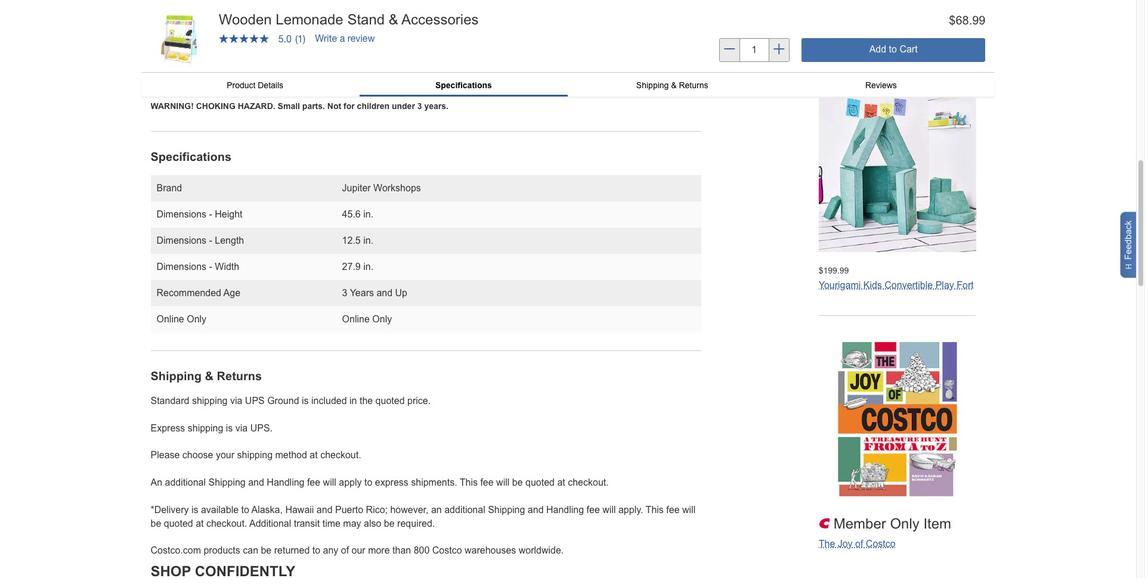Task type: locate. For each thing, give the bounding box(es) containing it.
accessories
[[402, 11, 479, 27], [819, 34, 871, 44]]

3 in. from the top
[[364, 262, 374, 272]]

(1) down (1) loyalty
[[161, 25, 171, 35]]

1 horizontal spatial handling
[[547, 505, 584, 516]]

0 vertical spatial checkout.
[[321, 451, 361, 461]]

2 horizontal spatial at
[[558, 478, 566, 488]]

0 vertical spatial to
[[365, 478, 373, 488]]

to left alaska, on the left bottom of page
[[241, 505, 249, 516]]

the joy of costco link
[[819, 539, 896, 550]]

0 horizontal spatial (1)
[[161, 25, 171, 35]]

1 horizontal spatial to
[[313, 546, 321, 556]]

0 horizontal spatial online only
[[157, 315, 207, 325]]

fort
[[957, 281, 974, 291]]

dimensions for dimensions - length
[[157, 236, 207, 246]]

2 online from the left
[[342, 315, 370, 325]]

0 horizontal spatial wooden
[[219, 11, 272, 27]]

1 vertical spatial (4)
[[161, 49, 171, 59]]

0 horizontal spatial only
[[187, 315, 207, 325]]

alaska,
[[252, 505, 283, 516]]

of
[[856, 539, 864, 550], [341, 546, 349, 556]]

0 vertical spatial 3
[[418, 102, 422, 111]]

1 vertical spatial specifications
[[151, 150, 232, 164]]

(1)
[[161, 25, 171, 35], [295, 33, 306, 44]]

warehouses
[[465, 546, 516, 556]]

2 horizontal spatial to
[[365, 478, 373, 488]]

wooden for wooden farmers market & accessories
[[819, 22, 855, 32]]

in. right 45.6
[[364, 210, 374, 220]]

our
[[352, 546, 366, 556]]

is left available
[[192, 505, 198, 516]]

1 horizontal spatial only
[[373, 315, 392, 325]]

1 horizontal spatial additional
[[445, 505, 486, 516]]

1 horizontal spatial online only
[[342, 315, 392, 325]]

1 vertical spatial this
[[646, 505, 664, 516]]

1 horizontal spatial of
[[856, 539, 864, 550]]

None telephone field
[[741, 38, 769, 62]]

additional inside *delivery is available to alaska, hawaii and puerto rico; however, an additional shipping and handling fee will apply. this fee will be quoted at checkout. additional transit time may also be required.
[[445, 505, 486, 516]]

checkout. inside *delivery is available to alaska, hawaii and puerto rico; however, an additional shipping and handling fee will apply. this fee will be quoted at checkout. additional transit time may also be required.
[[206, 519, 247, 529]]

2 dimensions from the top
[[157, 236, 207, 246]]

costco right 800
[[433, 546, 462, 556]]

0 vertical spatial shipping & returns
[[637, 80, 709, 90]]

only down 3 years and up
[[373, 315, 392, 325]]

warning!
[[151, 102, 194, 111]]

of left our
[[341, 546, 349, 556]]

at
[[310, 451, 318, 461], [558, 478, 566, 488], [196, 519, 204, 529]]

shipping for express
[[188, 424, 223, 434]]

only left item
[[891, 516, 920, 532]]

the joy of costco image
[[819, 341, 977, 499]]

wooden left farmers
[[819, 22, 855, 32]]

costco.com
[[151, 546, 201, 556]]

(1) loyalty
[[161, 14, 200, 23]]

in. for 12.5 in.
[[364, 236, 374, 246]]

specifications
[[436, 80, 492, 90], [151, 150, 232, 164]]

1 horizontal spatial accessories
[[819, 34, 871, 44]]

farmers
[[857, 22, 893, 32]]

2 vertical spatial -
[[209, 262, 212, 272]]

2 vertical spatial quoted
[[164, 519, 193, 529]]

online down years
[[342, 315, 370, 325]]

0 vertical spatial in.
[[364, 210, 374, 220]]

only down the recommended age
[[187, 315, 207, 325]]

- left height
[[209, 210, 212, 220]]

$
[[950, 14, 956, 27]]

1 horizontal spatial returns
[[679, 80, 709, 90]]

stand
[[348, 11, 385, 27]]

years.
[[425, 102, 449, 111]]

1 horizontal spatial wooden
[[819, 22, 855, 32]]

to inside *delivery is available to alaska, hawaii and puerto rico; however, an additional shipping and handling fee will apply. this fee will be quoted at checkout. additional transit time may also be required.
[[241, 505, 249, 516]]

feedback
[[1124, 221, 1134, 260]]

wooden right the jug
[[219, 11, 272, 27]]

is up your
[[226, 424, 233, 434]]

0 vertical spatial -
[[209, 210, 212, 220]]

the
[[819, 539, 836, 550]]

2 vertical spatial is
[[192, 505, 198, 516]]

write a review
[[315, 33, 375, 44]]

0 horizontal spatial accessories
[[402, 11, 479, 27]]

2 - from the top
[[209, 236, 212, 246]]

to
[[365, 478, 373, 488], [241, 505, 249, 516], [313, 546, 321, 556]]

- left length
[[209, 236, 212, 246]]

2 vertical spatial checkout.
[[206, 519, 247, 529]]

width
[[215, 262, 239, 272]]

fee right shipments.
[[481, 478, 494, 488]]

3 dimensions from the top
[[157, 262, 207, 272]]

included
[[312, 396, 347, 406]]

0 horizontal spatial returns
[[217, 370, 262, 383]]

68.99
[[956, 14, 986, 27]]

review
[[348, 33, 375, 44]]

and up worldwide.
[[528, 505, 544, 516]]

0 horizontal spatial handling
[[267, 478, 305, 488]]

0 vertical spatial is
[[302, 396, 309, 406]]

for
[[344, 102, 355, 111]]

straws
[[173, 49, 199, 59]]

ground
[[267, 396, 299, 406]]

fee
[[307, 478, 321, 488], [481, 478, 494, 488], [587, 505, 600, 516], [667, 505, 680, 516]]

0 vertical spatial (4)
[[161, 37, 171, 47]]

3
[[418, 102, 422, 111], [342, 288, 348, 298]]

length
[[215, 236, 244, 246]]

3 - from the top
[[209, 262, 212, 272]]

0 horizontal spatial online
[[157, 315, 184, 325]]

online down recommended
[[157, 315, 184, 325]]

2 vertical spatial dimensions
[[157, 262, 207, 272]]

2 horizontal spatial checkout.
[[568, 478, 609, 488]]

rico;
[[366, 505, 388, 516]]

dimensions up the dimensions - width
[[157, 236, 207, 246]]

0 horizontal spatial shipping & returns
[[151, 370, 262, 383]]

handling inside *delivery is available to alaska, hawaii and puerto rico; however, an additional shipping and handling fee will apply. this fee will be quoted at checkout. additional transit time may also be required.
[[547, 505, 584, 516]]

$199.99
[[819, 266, 849, 276]]

1 horizontal spatial 3
[[418, 102, 422, 111]]

1 vertical spatial to
[[241, 505, 249, 516]]

1 horizontal spatial this
[[646, 505, 664, 516]]

0 vertical spatial dimensions
[[157, 210, 207, 220]]

0 horizontal spatial quoted
[[164, 519, 193, 529]]

online
[[157, 315, 184, 325], [342, 315, 370, 325]]

hawaii
[[285, 505, 314, 516]]

in. right 12.5 at the top of page
[[364, 236, 374, 246]]

1 vertical spatial in.
[[364, 236, 374, 246]]

(20)
[[161, 61, 176, 71]]

None button
[[802, 38, 986, 62]]

wooden
[[219, 11, 272, 27], [819, 22, 855, 32]]

be
[[513, 478, 523, 488], [151, 519, 161, 529], [384, 519, 395, 529], [261, 546, 272, 556]]

online only down years
[[342, 315, 392, 325]]

express shipping is via ups.
[[151, 424, 273, 434]]

in. right 27.9 on the left top
[[364, 262, 374, 272]]

serving
[[173, 25, 202, 35]]

1 in. from the top
[[364, 210, 374, 220]]

1 dimensions from the top
[[157, 210, 207, 220]]

(4) left cups
[[161, 37, 171, 47]]

shipping
[[192, 396, 228, 406], [188, 424, 223, 434], [237, 451, 273, 461]]

1 horizontal spatial costco
[[866, 539, 896, 550]]

specifications up brand
[[151, 150, 232, 164]]

this right shipments.
[[460, 478, 478, 488]]

- for height
[[209, 210, 212, 220]]

0 vertical spatial shipping
[[192, 396, 228, 406]]

costco down member only item
[[866, 539, 896, 550]]

& inside wooden farmers market & accessories
[[927, 22, 934, 32]]

1 vertical spatial dimensions
[[157, 236, 207, 246]]

- left width
[[209, 262, 212, 272]]

is right ground
[[302, 396, 309, 406]]

27.9 in.
[[342, 262, 374, 272]]

0 horizontal spatial is
[[192, 505, 198, 516]]

(24) coins (1) loyalty card (1) serving jug (4) cups (4) straws (20) lemons
[[161, 2, 220, 71]]

1 vertical spatial additional
[[445, 505, 486, 516]]

accessories for wooden lemonade stand & accessories
[[402, 11, 479, 27]]

shipping up choose
[[188, 424, 223, 434]]

dimensions - length
[[157, 236, 244, 246]]

will
[[323, 478, 336, 488], [497, 478, 510, 488], [603, 505, 616, 516], [683, 505, 696, 516]]

quoted
[[376, 396, 405, 406], [526, 478, 555, 488], [164, 519, 193, 529]]

online only down recommended
[[157, 315, 207, 325]]

via left 'ups'
[[230, 396, 243, 406]]

0 horizontal spatial this
[[460, 478, 478, 488]]

1 horizontal spatial at
[[310, 451, 318, 461]]

dimensions for dimensions - width
[[157, 262, 207, 272]]

dimensions down brand
[[157, 210, 207, 220]]

0 vertical spatial accessories
[[402, 11, 479, 27]]

shipping up express shipping is via ups.
[[192, 396, 228, 406]]

1 vertical spatial -
[[209, 236, 212, 246]]

0 vertical spatial this
[[460, 478, 478, 488]]

1 vertical spatial 3
[[342, 288, 348, 298]]

yourigami kids convertible play fort image
[[819, 95, 977, 253]]

shipping
[[637, 80, 669, 90], [151, 370, 202, 383], [209, 478, 246, 488], [488, 505, 525, 516]]

dimensions
[[157, 210, 207, 220], [157, 236, 207, 246], [157, 262, 207, 272]]

1 vertical spatial returns
[[217, 370, 262, 383]]

27.9
[[342, 262, 361, 272]]

this right apply. at the bottom
[[646, 505, 664, 516]]

additional
[[165, 478, 206, 488], [445, 505, 486, 516]]

1 online only from the left
[[157, 315, 207, 325]]

handling up worldwide.
[[547, 505, 584, 516]]

dimensions - height
[[157, 210, 243, 220]]

1 horizontal spatial (1)
[[295, 33, 306, 44]]

0 vertical spatial quoted
[[376, 396, 405, 406]]

2 vertical spatial at
[[196, 519, 204, 529]]

3 right under
[[418, 102, 422, 111]]

2 vertical spatial in.
[[364, 262, 374, 272]]

1 horizontal spatial shipping & returns
[[637, 80, 709, 90]]

12.5 in.
[[342, 236, 374, 246]]

0 horizontal spatial checkout.
[[206, 519, 247, 529]]

1 vertical spatial is
[[226, 424, 233, 434]]

of right joy
[[856, 539, 864, 550]]

1 - from the top
[[209, 210, 212, 220]]

1 vertical spatial shipping
[[188, 424, 223, 434]]

-
[[209, 210, 212, 220], [209, 236, 212, 246], [209, 262, 212, 272]]

accessories inside wooden farmers market & accessories
[[819, 34, 871, 44]]

0 vertical spatial specifications
[[436, 80, 492, 90]]

wooden lemonade stand & accessories image
[[151, 12, 207, 68]]

0 horizontal spatial at
[[196, 519, 204, 529]]

returned
[[274, 546, 310, 556]]

2 in. from the top
[[364, 236, 374, 246]]

3 left years
[[342, 288, 348, 298]]

(24)
[[161, 2, 176, 11]]

to right apply
[[365, 478, 373, 488]]

0 horizontal spatial to
[[241, 505, 249, 516]]

1 vertical spatial handling
[[547, 505, 584, 516]]

hazard.
[[238, 102, 276, 111]]

1 vertical spatial quoted
[[526, 478, 555, 488]]

via left 'ups.'
[[236, 424, 248, 434]]

1 vertical spatial via
[[236, 424, 248, 434]]

handling down method
[[267, 478, 305, 488]]

1 horizontal spatial online
[[342, 315, 370, 325]]

- for width
[[209, 262, 212, 272]]

1 vertical spatial accessories
[[819, 34, 871, 44]]

0 vertical spatial returns
[[679, 80, 709, 90]]

0 vertical spatial at
[[310, 451, 318, 461]]

method
[[275, 451, 307, 461]]

shipping down 'ups.'
[[237, 451, 273, 461]]

returns
[[679, 80, 709, 90], [217, 370, 262, 383]]

wooden inside wooden farmers market & accessories
[[819, 22, 855, 32]]

0 vertical spatial additional
[[165, 478, 206, 488]]

(1) right 5.0
[[295, 33, 306, 44]]

and left 'up' at the left of the page
[[377, 288, 393, 298]]

2 online only from the left
[[342, 315, 392, 325]]

to left any in the bottom left of the page
[[313, 546, 321, 556]]

reviews
[[866, 80, 897, 90]]

dimensions up recommended
[[157, 262, 207, 272]]

handling
[[267, 478, 305, 488], [547, 505, 584, 516]]

(4) up (20)
[[161, 49, 171, 59]]

at inside *delivery is available to alaska, hawaii and puerto rico; however, an additional shipping and handling fee will apply. this fee will be quoted at checkout. additional transit time may also be required.
[[196, 519, 204, 529]]

wooden for wooden lemonade stand & accessories
[[219, 11, 272, 27]]

specifications up the years.
[[436, 80, 492, 90]]

2 horizontal spatial is
[[302, 396, 309, 406]]

2 horizontal spatial quoted
[[526, 478, 555, 488]]

$199.99 yourigami kids convertible play fort
[[819, 266, 974, 291]]

0 horizontal spatial costco
[[433, 546, 462, 556]]



Task type: vqa. For each thing, say whether or not it's contained in the screenshot.
the top Flex
no



Task type: describe. For each thing, give the bounding box(es) containing it.
also
[[364, 519, 382, 529]]

lemonade
[[276, 11, 344, 27]]

additional
[[249, 519, 291, 529]]

puerto
[[335, 505, 364, 516]]

an
[[151, 478, 162, 488]]

please choose your shipping method at checkout.
[[151, 451, 361, 461]]

0 horizontal spatial additional
[[165, 478, 206, 488]]

choose
[[183, 451, 213, 461]]

45.6 in.
[[342, 210, 374, 220]]

ups
[[245, 396, 265, 406]]

*delivery is available to alaska, hawaii and puerto rico; however, an additional shipping and handling fee will apply. this fee will be quoted at checkout. additional transit time may also be required.
[[151, 505, 696, 529]]

standard shipping via ups ground is included in the quoted price.
[[151, 396, 431, 406]]

transit
[[294, 519, 320, 529]]

reviews link
[[777, 79, 986, 92]]

price.
[[408, 396, 431, 406]]

product details link
[[151, 79, 360, 92]]

0 vertical spatial via
[[230, 396, 243, 406]]

card
[[202, 14, 220, 23]]

1 horizontal spatial specifications
[[436, 80, 492, 90]]

worldwide.
[[519, 546, 564, 556]]

shipments.
[[411, 478, 457, 488]]

products
[[204, 546, 240, 556]]

dimensions - width
[[157, 262, 239, 272]]

apply.
[[619, 505, 644, 516]]

a
[[340, 33, 345, 44]]

time
[[323, 519, 341, 529]]

*delivery
[[151, 505, 189, 516]]

coins
[[178, 2, 199, 11]]

write a review button
[[315, 33, 375, 44]]

0 horizontal spatial 3
[[342, 288, 348, 298]]

yourigami kids convertible play fort link
[[819, 281, 974, 291]]

0 vertical spatial handling
[[267, 478, 305, 488]]

wooden farmers market & accessories link
[[819, 22, 934, 44]]

under
[[392, 102, 415, 111]]

member only item
[[834, 516, 952, 532]]

1 online from the left
[[157, 315, 184, 325]]

fee up hawaii
[[307, 478, 321, 488]]

costco.com products can be returned to any of our more than 800 costco warehouses worldwide.
[[151, 546, 564, 556]]

item
[[924, 516, 952, 532]]

1 horizontal spatial is
[[226, 424, 233, 434]]

shipping inside *delivery is available to alaska, hawaii and puerto rico; however, an additional shipping and handling fee will apply. this fee will be quoted at checkout. additional transit time may also be required.
[[488, 505, 525, 516]]

2 (4) from the top
[[161, 49, 171, 59]]

1 vertical spatial checkout.
[[568, 478, 609, 488]]

choking
[[196, 102, 236, 111]]

wooden farmers market & accessories
[[819, 22, 934, 44]]

1 vertical spatial at
[[558, 478, 566, 488]]

3 years and up
[[342, 288, 408, 298]]

specifications link
[[360, 79, 568, 95]]

feedback link
[[1121, 212, 1142, 279]]

yourigami
[[819, 281, 861, 291]]

children
[[357, 102, 390, 111]]

in. for 45.6 in.
[[364, 210, 374, 220]]

standard
[[151, 396, 189, 406]]

2 vertical spatial shipping
[[237, 451, 273, 461]]

and up time
[[317, 505, 333, 516]]

apply
[[339, 478, 362, 488]]

(1) inside the (24) coins (1) loyalty card (1) serving jug (4) cups (4) straws (20) lemons
[[161, 25, 171, 35]]

may
[[343, 519, 361, 529]]

cups
[[173, 37, 193, 47]]

1 (4) from the top
[[161, 37, 171, 47]]

member
[[834, 516, 887, 532]]

play
[[936, 281, 955, 291]]

joy
[[838, 539, 853, 550]]

accessories for wooden farmers market & accessories
[[819, 34, 871, 44]]

recommended
[[157, 288, 221, 298]]

2 vertical spatial to
[[313, 546, 321, 556]]

years
[[350, 288, 374, 298]]

1 vertical spatial shipping & returns
[[151, 370, 262, 383]]

than
[[393, 546, 411, 556]]

quoted inside *delivery is available to alaska, hawaii and puerto rico; however, an additional shipping and handling fee will apply. this fee will be quoted at checkout. additional transit time may also be required.
[[164, 519, 193, 529]]

1 horizontal spatial quoted
[[376, 396, 405, 406]]

please
[[151, 451, 180, 461]]

12.5
[[342, 236, 361, 246]]

available
[[201, 505, 239, 516]]

fee left apply. at the bottom
[[587, 505, 600, 516]]

product
[[227, 80, 256, 90]]

brand
[[157, 183, 182, 193]]

800
[[414, 546, 430, 556]]

and down please choose your shipping method at checkout.
[[248, 478, 264, 488]]

lemons
[[178, 61, 208, 71]]

your
[[216, 451, 235, 461]]

warning! choking hazard. small parts. not for children under 3 years.
[[151, 102, 449, 111]]

in. for 27.9 in.
[[364, 262, 374, 272]]

details
[[258, 80, 284, 90]]

required.
[[398, 519, 435, 529]]

dimensions for dimensions - height
[[157, 210, 207, 220]]

any
[[323, 546, 339, 556]]

fee right apply. at the bottom
[[667, 505, 680, 516]]

is inside *delivery is available to alaska, hawaii and puerto rico; however, an additional shipping and handling fee will apply. this fee will be quoted at checkout. additional transit time may also be required.
[[192, 505, 198, 516]]

write
[[315, 33, 337, 44]]

ups.
[[250, 424, 273, 434]]

jupiter workshops
[[342, 183, 421, 193]]

express
[[151, 424, 185, 434]]

however,
[[391, 505, 429, 516]]

workshops
[[374, 183, 421, 193]]

an
[[431, 505, 442, 516]]

0 horizontal spatial specifications
[[151, 150, 232, 164]]

45.6
[[342, 210, 361, 220]]

can
[[243, 546, 258, 556]]

shipping for standard
[[192, 396, 228, 406]]

wooden lemonade stand & accessories
[[219, 11, 479, 27]]

express
[[375, 478, 409, 488]]

age
[[224, 288, 241, 298]]

shipping & returns link
[[568, 79, 777, 92]]

0 horizontal spatial of
[[341, 546, 349, 556]]

- for length
[[209, 236, 212, 246]]

convertible
[[885, 281, 934, 291]]

1 horizontal spatial checkout.
[[321, 451, 361, 461]]

this inside *delivery is available to alaska, hawaii and puerto rico; however, an additional shipping and handling fee will apply. this fee will be quoted at checkout. additional transit time may also be required.
[[646, 505, 664, 516]]

kids
[[864, 281, 883, 291]]

2 horizontal spatial only
[[891, 516, 920, 532]]

not
[[328, 102, 341, 111]]

up
[[395, 288, 408, 298]]

5.0 (1)
[[278, 33, 306, 44]]

parts.
[[302, 102, 325, 111]]



